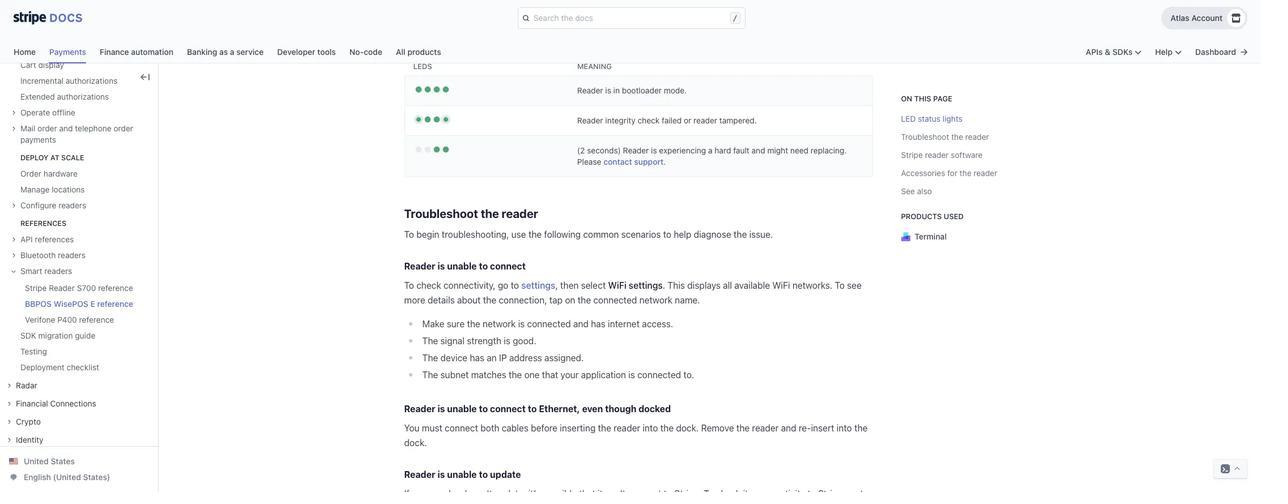 Task type: describe. For each thing, give the bounding box(es) containing it.
accessories
[[901, 168, 945, 178]]

1 vertical spatial connected
[[527, 319, 571, 329]]

api references link
[[11, 234, 74, 245]]

and down on
[[573, 319, 589, 329]]

help button
[[1155, 46, 1182, 58]]

used
[[944, 212, 964, 221]]

the down even
[[598, 423, 611, 433]]

crypto
[[16, 417, 41, 427]]

the right about
[[483, 295, 496, 305]]

see
[[847, 280, 862, 291]]

to for to check connectivity, go to settings , then select wifi settings
[[404, 280, 414, 291]]

connect for reader is unable to connect to ethernet, even though docked
[[490, 404, 526, 414]]

us image
[[9, 457, 18, 466]]

(2
[[577, 146, 585, 155]]

code
[[364, 47, 382, 57]]

payments
[[20, 135, 56, 144]]

financial connections link
[[7, 398, 96, 410]]

select
[[581, 280, 606, 291]]

an
[[487, 353, 497, 363]]

reader for reader is unable to connect to ethernet, even though docked
[[404, 404, 435, 414]]

reader up wisepos
[[49, 283, 75, 293]]

dropdown closed image for radar
[[7, 384, 11, 388]]

one
[[524, 370, 540, 380]]

0 horizontal spatial check
[[416, 280, 441, 291]]

states)
[[83, 473, 110, 482]]

to begin troubleshooting, use the following common scenarios to help diagnose the issue.
[[404, 229, 773, 240]]

0 horizontal spatial network
[[483, 319, 516, 329]]

1 order from the left
[[37, 124, 57, 133]]

deployment checklist link
[[11, 362, 99, 373]]

order
[[20, 169, 41, 178]]

locations
[[52, 185, 85, 194]]

ethernet,
[[539, 404, 580, 414]]

configure readers link
[[11, 200, 86, 211]]

incremental
[[20, 76, 63, 86]]

. inside . this displays all available wifi networks. to see more details about the connection, tap on the connected network name.
[[663, 280, 665, 291]]

connect for reader is unable to connect
[[490, 261, 526, 271]]

the signal strength is good.
[[422, 336, 536, 346]]

the right use
[[528, 229, 542, 240]]

no-code link
[[349, 44, 396, 63]]

the right sure
[[467, 319, 480, 329]]

and inside "(2 seconds) reader is experiencing a hard fault and might need replacing. please"
[[752, 146, 765, 155]]

contact support link
[[604, 157, 664, 167]]

2 vertical spatial connected
[[637, 370, 681, 380]]

verifone p400 reference link
[[16, 314, 114, 326]]

stripe reader s700 reference link
[[16, 283, 133, 294]]

following
[[544, 229, 581, 240]]

offline
[[52, 108, 75, 117]]

connectivity,
[[444, 280, 496, 291]]

connect inside you must connect both cables before inserting the reader into the dock. remove the reader and re-insert into the dock.
[[445, 423, 478, 433]]

guide
[[75, 331, 95, 341]]

to left update
[[479, 470, 488, 480]]

is inside "(2 seconds) reader is experiencing a hard fault and might need replacing. please"
[[651, 146, 657, 155]]

0 horizontal spatial troubleshoot
[[404, 207, 478, 220]]

all products link
[[396, 44, 441, 63]]

authorizations for incremental authorizations
[[66, 76, 118, 86]]

checklist
[[67, 363, 99, 372]]

manage locations
[[20, 185, 85, 194]]

two flashing circles that signify the bbpos wisepos e integrity check failed or is tampered with image
[[414, 115, 450, 124]]

more
[[404, 295, 425, 305]]

sdks
[[1113, 47, 1133, 57]]

see
[[901, 186, 915, 196]]

extended authorizations link
[[11, 91, 109, 103]]

leds
[[413, 62, 432, 71]]

you must connect both cables before inserting the reader into the dock. remove the reader and re-insert into the dock.
[[404, 423, 868, 448]]

is up details
[[438, 261, 445, 271]]

wifi inside . this displays all available wifi networks. to see more details about the connection, tap on the connected network name.
[[772, 280, 790, 291]]

developer
[[277, 47, 315, 57]]

a inside 'tab list'
[[230, 47, 234, 57]]

display
[[38, 60, 64, 70]]

tab list containing home
[[14, 44, 441, 63]]

contact support .
[[604, 157, 666, 167]]

the for the signal strength is good.
[[422, 336, 438, 346]]

about
[[457, 295, 481, 305]]

0 vertical spatial troubleshoot the reader
[[901, 132, 989, 142]]

deploy at scale
[[20, 154, 84, 162]]

to right go
[[511, 280, 519, 291]]

account
[[1192, 13, 1223, 23]]

reader up software
[[965, 132, 989, 142]]

1 into from the left
[[643, 423, 658, 433]]

2 into from the left
[[837, 423, 852, 433]]

contact
[[604, 157, 632, 167]]

this
[[668, 280, 685, 291]]

incremental authorizations
[[20, 76, 118, 86]]

finance automation link
[[100, 44, 187, 63]]

deployment checklist
[[20, 363, 99, 372]]

stripe for stripe reader s700 reference
[[25, 283, 47, 293]]

reference for stripe reader s700 reference
[[98, 283, 133, 293]]

reader up use
[[502, 207, 538, 220]]

reader down though
[[614, 423, 640, 433]]

references
[[35, 235, 74, 244]]

bluetooth readers
[[20, 250, 86, 260]]

reference for bbpos wisepos e reference
[[97, 299, 133, 309]]

stripe for stripe reader software
[[901, 150, 923, 160]]

must
[[422, 423, 442, 433]]

1 horizontal spatial has
[[591, 319, 606, 329]]

is left in
[[605, 86, 611, 95]]

unable for reader is unable to update
[[447, 470, 477, 480]]

0 horizontal spatial troubleshoot the reader
[[404, 207, 538, 220]]

p400
[[57, 315, 77, 325]]

home link
[[14, 44, 49, 63]]

verifone
[[25, 315, 55, 325]]

is up good.
[[518, 319, 525, 329]]

page
[[933, 94, 952, 103]]

is up must
[[438, 404, 445, 414]]

scale
[[61, 154, 84, 162]]

smart readers
[[20, 266, 72, 276]]

network inside . this displays all available wifi networks. to see more details about the connection, tap on the connected network name.
[[639, 295, 673, 305]]

all
[[723, 280, 732, 291]]

on
[[565, 295, 575, 305]]

an image of the stripe logo link
[[2, 0, 93, 38]]

reader for reader is unable to connect
[[404, 261, 435, 271]]

reader right or
[[694, 116, 717, 125]]

help
[[1155, 47, 1173, 57]]

(2 seconds) reader is experiencing a hard fault and might need replacing. please
[[577, 146, 847, 167]]

cart
[[20, 60, 36, 70]]

networks.
[[793, 280, 833, 291]]

products
[[901, 212, 942, 221]]

make sure the network is connected and has internet access.
[[422, 319, 673, 329]]

apis
[[1086, 47, 1103, 57]]

signal
[[440, 336, 465, 346]]

see also link
[[901, 186, 932, 196]]

remove
[[701, 423, 734, 433]]

fault
[[733, 146, 749, 155]]

(united
[[53, 473, 81, 482]]

the subnet matches the one that your application is connected to.
[[422, 370, 694, 380]]

that
[[542, 370, 558, 380]]

english (united states) button
[[9, 472, 110, 483]]

order hardware
[[20, 169, 78, 178]]

sdk migration guide
[[20, 331, 95, 341]]

payments link
[[49, 44, 100, 63]]

reader down troubleshoot the reader link
[[925, 150, 949, 160]]

details
[[428, 295, 455, 305]]

you
[[404, 423, 420, 433]]

on this page
[[901, 94, 952, 103]]

united states
[[24, 457, 75, 466]]

all
[[396, 47, 405, 57]]

to check connectivity, go to settings , then select wifi settings
[[404, 280, 663, 291]]

finance automation
[[100, 47, 173, 57]]

assigned.
[[544, 353, 584, 363]]

1 settings from the left
[[521, 280, 555, 291]]

is up "the device has an ip address assigned."
[[504, 336, 510, 346]]



Task type: vqa. For each thing, say whether or not it's contained in the screenshot.
"verifone"
yes



Task type: locate. For each thing, give the bounding box(es) containing it.
1 horizontal spatial settings
[[629, 280, 663, 291]]

unable left update
[[447, 470, 477, 480]]

support
[[634, 157, 664, 167]]

reader is in bootloader mode.
[[577, 86, 687, 95]]

as
[[219, 47, 228, 57]]

dropdown closed image left crypto
[[7, 420, 11, 424]]

click to collapse the sidebar and hide the navigation image
[[141, 73, 150, 82]]

software
[[951, 150, 983, 160]]

terminal link
[[901, 231, 1016, 242]]

dropdown open image
[[11, 269, 16, 274]]

tab list
[[14, 44, 441, 63]]

1 horizontal spatial into
[[837, 423, 852, 433]]

financial connections
[[16, 399, 96, 408]]

network up access.
[[639, 295, 673, 305]]

1 vertical spatial connect
[[490, 404, 526, 414]]

authorizations up "extended authorizations"
[[66, 76, 118, 86]]

cart display link
[[11, 59, 64, 71]]

tools
[[317, 47, 336, 57]]

2 vertical spatial reference
[[79, 315, 114, 325]]

unable up connectivity,
[[447, 261, 477, 271]]

1 vertical spatial the
[[422, 353, 438, 363]]

1 vertical spatial .
[[663, 280, 665, 291]]

products
[[407, 47, 441, 57]]

connect left both
[[445, 423, 478, 433]]

reference right e
[[97, 299, 133, 309]]

to up both
[[479, 404, 488, 414]]

readers up smart readers link
[[58, 250, 86, 260]]

0 vertical spatial the
[[422, 336, 438, 346]]

the right insert
[[854, 423, 868, 433]]

please
[[577, 157, 601, 167]]

2 settings from the left
[[629, 280, 663, 291]]

financial
[[16, 399, 48, 408]]

is down must
[[438, 470, 445, 480]]

the right remove
[[736, 423, 750, 433]]

1 vertical spatial network
[[483, 319, 516, 329]]

dropdown closed image
[[11, 111, 16, 115], [11, 237, 16, 242], [11, 253, 16, 258], [7, 384, 11, 388], [7, 402, 11, 406], [7, 420, 11, 424]]

to up "before"
[[528, 404, 537, 414]]

manage locations link
[[11, 184, 85, 195]]

to left begin
[[404, 229, 414, 240]]

readers down locations
[[58, 201, 86, 210]]

0 vertical spatial unable
[[447, 261, 477, 271]]

1 the from the top
[[422, 336, 438, 346]]

and down offline
[[59, 124, 73, 133]]

troubleshooting,
[[442, 229, 509, 240]]

troubleshoot up begin
[[404, 207, 478, 220]]

3 the from the top
[[422, 370, 438, 380]]

the
[[951, 132, 963, 142], [960, 168, 972, 178], [481, 207, 499, 220], [528, 229, 542, 240], [734, 229, 747, 240], [483, 295, 496, 305], [578, 295, 591, 305], [467, 319, 480, 329], [509, 370, 522, 380], [598, 423, 611, 433], [660, 423, 674, 433], [736, 423, 750, 433], [854, 423, 868, 433]]

the up troubleshooting,
[[481, 207, 499, 220]]

2 the from the top
[[422, 353, 438, 363]]

an image of the stripe logo image
[[14, 10, 82, 25]]

mail order and telephone order payments
[[20, 124, 133, 144]]

unable down subnet
[[447, 404, 477, 414]]

accessories for the reader link
[[901, 168, 997, 178]]

testing
[[20, 347, 47, 356]]

. left the this on the right of page
[[663, 280, 665, 291]]

is right application
[[628, 370, 635, 380]]

dropdown closed image inside operate offline link
[[11, 111, 16, 115]]

stripe reader software link
[[901, 150, 983, 160]]

the left one
[[509, 370, 522, 380]]

connected left to.
[[637, 370, 681, 380]]

integrity
[[605, 116, 636, 125]]

reference down e
[[79, 315, 114, 325]]

dropdown closed image inside api references link
[[11, 237, 16, 242]]

2 horizontal spatial connected
[[637, 370, 681, 380]]

seconds)
[[587, 146, 621, 155]]

dropdown closed image left the mail
[[11, 126, 16, 131]]

reader down software
[[974, 168, 997, 178]]

dashboard
[[1195, 47, 1236, 57]]

a left hard in the top right of the page
[[708, 146, 712, 155]]

tap
[[549, 295, 563, 305]]

unable for reader is unable to connect to ethernet, even though docked
[[447, 404, 477, 414]]

dropdown closed image for mail
[[11, 126, 16, 131]]

dropdown closed image inside mail order and telephone order payments link
[[11, 126, 16, 131]]

reference right s700
[[98, 283, 133, 293]]

troubleshoot down status at the top right
[[901, 132, 949, 142]]

0 vertical spatial authorizations
[[66, 76, 118, 86]]

atlas
[[1171, 13, 1190, 23]]

reader left integrity
[[577, 116, 603, 125]]

four filled circles that signify the bbpos wisepos e is in bootloader mode image
[[414, 85, 450, 94]]

network up strength
[[483, 319, 516, 329]]

reader up you
[[404, 404, 435, 414]]

0 horizontal spatial has
[[470, 353, 484, 363]]

connected down the 'tap'
[[527, 319, 571, 329]]

1 vertical spatial has
[[470, 353, 484, 363]]

make
[[422, 319, 444, 329]]

dropdown closed image up dropdown open "icon"
[[11, 253, 16, 258]]

reader is unable to connect to ethernet, even though docked
[[404, 404, 671, 414]]

mail order and telephone order payments link
[[11, 123, 141, 146]]

1 unable from the top
[[447, 261, 477, 271]]

terminal
[[915, 232, 947, 241]]

0 vertical spatial network
[[639, 295, 673, 305]]

bbpos wisepos e reference link
[[16, 299, 133, 310]]

1 horizontal spatial check
[[638, 116, 660, 125]]

1 horizontal spatial order
[[114, 124, 133, 133]]

readers for smart readers
[[44, 266, 72, 276]]

connected inside . this displays all available wifi networks. to see more details about the connection, tap on the connected network name.
[[593, 295, 637, 305]]

reader inside "(2 seconds) reader is experiencing a hard fault and might need replacing. please"
[[623, 146, 649, 155]]

cart display
[[20, 60, 64, 70]]

dropdown closed image for operate offline
[[11, 111, 16, 115]]

2 vertical spatial unable
[[447, 470, 477, 480]]

has left an
[[470, 353, 484, 363]]

the down docked
[[660, 423, 674, 433]]

dropdown closed image left configure
[[11, 203, 16, 208]]

no-code
[[349, 47, 382, 57]]

1 wifi from the left
[[608, 280, 626, 291]]

deploy
[[20, 154, 48, 162]]

dropdown closed image inside identity link
[[7, 438, 11, 443]]

0 horizontal spatial wifi
[[608, 280, 626, 291]]

the
[[422, 336, 438, 346], [422, 353, 438, 363], [422, 370, 438, 380]]

scenarios
[[621, 229, 661, 240]]

the left issue.
[[734, 229, 747, 240]]

dropdown closed image left identity
[[7, 438, 11, 443]]

connect up go
[[490, 261, 526, 271]]

0 horizontal spatial settings
[[521, 280, 555, 291]]

1 vertical spatial dock.
[[404, 438, 427, 448]]

dropdown closed image inside configure readers link
[[11, 203, 16, 208]]

into down docked
[[643, 423, 658, 433]]

mail
[[20, 124, 35, 133]]

reader for reader is unable to update
[[404, 470, 435, 480]]

to inside . this displays all available wifi networks. to see more details about the connection, tap on the connected network name.
[[835, 280, 845, 291]]

led status lights link
[[901, 114, 963, 124]]

0 vertical spatial has
[[591, 319, 606, 329]]

dropdown closed image inside financial connections link
[[7, 402, 11, 406]]

troubleshoot the reader up troubleshooting,
[[404, 207, 538, 220]]

the left subnet
[[422, 370, 438, 380]]

Search the docs text field
[[531, 9, 728, 27]]

dropdown closed image left api at left
[[11, 237, 16, 242]]

sdk migration guide link
[[11, 330, 95, 342]]

to left see
[[835, 280, 845, 291]]

dock. left remove
[[676, 423, 699, 433]]

help
[[674, 229, 691, 240]]

check left failed
[[638, 116, 660, 125]]

reader up contact support .
[[623, 146, 649, 155]]

dock. down you
[[404, 438, 427, 448]]

apis & sdks
[[1086, 47, 1133, 57]]

dropdown closed image inside crypto link
[[7, 420, 11, 424]]

even
[[582, 404, 603, 414]]

order up payments
[[37, 124, 57, 133]]

to up more
[[404, 280, 414, 291]]

is up support
[[651, 146, 657, 155]]

1 horizontal spatial wifi
[[772, 280, 790, 291]]

0 vertical spatial connect
[[490, 261, 526, 271]]

readers for configure readers
[[58, 201, 86, 210]]

cables
[[502, 423, 529, 433]]

0 horizontal spatial order
[[37, 124, 57, 133]]

1 horizontal spatial dock.
[[676, 423, 699, 433]]

0 vertical spatial readers
[[58, 201, 86, 210]]

address
[[509, 353, 542, 363]]

order hardware link
[[11, 168, 78, 180]]

connected up internet
[[593, 295, 637, 305]]

2 wifi from the left
[[772, 280, 790, 291]]

2 vertical spatial dropdown closed image
[[7, 438, 11, 443]]

0 vertical spatial check
[[638, 116, 660, 125]]

accessories for the reader
[[901, 168, 997, 178]]

incremental authorizations link
[[11, 75, 118, 87]]

0 vertical spatial troubleshoot
[[901, 132, 949, 142]]

the left device
[[422, 353, 438, 363]]

dropdown closed image for crypto
[[7, 420, 11, 424]]

1 horizontal spatial connected
[[593, 295, 637, 305]]

check up details
[[416, 280, 441, 291]]

failed
[[662, 116, 682, 125]]

displays
[[687, 280, 721, 291]]

the for the subnet matches the one that your application is connected to.
[[422, 370, 438, 380]]

automation
[[131, 47, 173, 57]]

the down make
[[422, 336, 438, 346]]

dropdown closed image for configure
[[11, 203, 16, 208]]

readers down bluetooth readers
[[44, 266, 72, 276]]

testing link
[[11, 346, 47, 358]]

reader
[[577, 86, 603, 95], [577, 116, 603, 125], [623, 146, 649, 155], [404, 261, 435, 271], [49, 283, 75, 293], [404, 404, 435, 414], [404, 470, 435, 480]]

stripe up accessories
[[901, 150, 923, 160]]

matches
[[471, 370, 506, 380]]

2 vertical spatial connect
[[445, 423, 478, 433]]

dock.
[[676, 423, 699, 433], [404, 438, 427, 448]]

ip
[[499, 353, 507, 363]]

1 vertical spatial readers
[[58, 250, 86, 260]]

1 vertical spatial troubleshoot
[[404, 207, 478, 220]]

the right for
[[960, 168, 972, 178]]

wifi right select
[[608, 280, 626, 291]]

troubleshoot the reader
[[901, 132, 989, 142], [404, 207, 538, 220]]

and
[[59, 124, 73, 133], [752, 146, 765, 155], [573, 319, 589, 329], [781, 423, 796, 433]]

led status lights
[[901, 114, 963, 124]]

a right as at the left of page
[[230, 47, 234, 57]]

1 vertical spatial stripe
[[25, 283, 47, 293]]

in
[[613, 86, 620, 95]]

then
[[560, 280, 579, 291]]

developer tools
[[277, 47, 336, 57]]

the down lights
[[951, 132, 963, 142]]

reader for reader is in bootloader mode.
[[577, 86, 603, 95]]

a inside "(2 seconds) reader is experiencing a hard fault and might need replacing. please"
[[708, 146, 712, 155]]

1 vertical spatial troubleshoot the reader
[[404, 207, 538, 220]]

reader down you
[[404, 470, 435, 480]]

mode.
[[664, 86, 687, 95]]

dropdown closed image
[[11, 126, 16, 131], [11, 203, 16, 208], [7, 438, 11, 443]]

2 vertical spatial readers
[[44, 266, 72, 276]]

0 vertical spatial dock.
[[676, 423, 699, 433]]

2 unable from the top
[[447, 404, 477, 414]]

two filled circles that signify the bbpos wisepos e is experiencing a hard fault image
[[414, 145, 450, 154]]

to left help
[[663, 229, 671, 240]]

reader for reader integrity check failed or reader tampered.
[[577, 116, 603, 125]]

1 horizontal spatial troubleshoot
[[901, 132, 949, 142]]

operate offline
[[20, 108, 75, 117]]

0 vertical spatial reference
[[98, 283, 133, 293]]

0 horizontal spatial into
[[643, 423, 658, 433]]

connect up cables
[[490, 404, 526, 414]]

reference
[[98, 283, 133, 293], [97, 299, 133, 309], [79, 315, 114, 325]]

1 vertical spatial a
[[708, 146, 712, 155]]

united
[[24, 457, 49, 466]]

0 horizontal spatial dock.
[[404, 438, 427, 448]]

troubleshoot the reader link
[[901, 132, 989, 142]]

has left internet
[[591, 319, 606, 329]]

dropdown closed image left radar
[[7, 384, 11, 388]]

0 vertical spatial .
[[664, 157, 666, 167]]

dropdown closed image left operate
[[11, 111, 16, 115]]

or
[[684, 116, 691, 125]]

on
[[901, 94, 912, 103]]

might
[[767, 146, 788, 155]]

1 vertical spatial authorizations
[[57, 92, 109, 101]]

to
[[404, 229, 414, 240], [404, 280, 414, 291], [835, 280, 845, 291]]

0 vertical spatial a
[[230, 47, 234, 57]]

diagnose
[[694, 229, 731, 240]]

deployment
[[20, 363, 64, 372]]

0 horizontal spatial connected
[[527, 319, 571, 329]]

0 vertical spatial dropdown closed image
[[11, 126, 16, 131]]

authorizations for extended authorizations
[[57, 92, 109, 101]]

to up connectivity,
[[479, 261, 488, 271]]

1 horizontal spatial troubleshoot the reader
[[901, 132, 989, 142]]

telephone
[[75, 124, 111, 133]]

wifi right available
[[772, 280, 790, 291]]

all products
[[396, 47, 441, 57]]

unable for reader is unable to connect
[[447, 261, 477, 271]]

dropdown closed image for financial connections
[[7, 402, 11, 406]]

order right telephone
[[114, 124, 133, 133]]

reader down meaning
[[577, 86, 603, 95]]

settings up connection,
[[521, 280, 555, 291]]

0 horizontal spatial a
[[230, 47, 234, 57]]

. down 'experiencing'
[[664, 157, 666, 167]]

and right fault
[[752, 146, 765, 155]]

the for the device has an ip address assigned.
[[422, 353, 438, 363]]

0 horizontal spatial stripe
[[25, 283, 47, 293]]

1 vertical spatial reference
[[97, 299, 133, 309]]

dropdown closed image for bluetooth readers
[[11, 253, 16, 258]]

2 order from the left
[[114, 124, 133, 133]]

1 vertical spatial unable
[[447, 404, 477, 414]]

bootloader
[[622, 86, 662, 95]]

to for to begin troubleshooting, use the following common scenarios to help diagnose the issue.
[[404, 229, 414, 240]]

1 horizontal spatial network
[[639, 295, 673, 305]]

the right on
[[578, 295, 591, 305]]

meaning
[[577, 62, 612, 71]]

authorizations down incremental authorizations
[[57, 92, 109, 101]]

reader left re-
[[752, 423, 779, 433]]

0 vertical spatial connected
[[593, 295, 637, 305]]

1 vertical spatial dropdown closed image
[[11, 203, 16, 208]]

1 vertical spatial check
[[416, 280, 441, 291]]

stripe up bbpos
[[25, 283, 47, 293]]

and inside you must connect both cables before inserting the reader into the dock. remove the reader and re-insert into the dock.
[[781, 423, 796, 433]]

1 horizontal spatial stripe
[[901, 150, 923, 160]]

0 vertical spatial stripe
[[901, 150, 923, 160]]

replacing.
[[811, 146, 847, 155]]

troubleshoot the reader up "stripe reader software"
[[901, 132, 989, 142]]

order
[[37, 124, 57, 133], [114, 124, 133, 133]]

3 unable from the top
[[447, 470, 477, 480]]

no-
[[349, 47, 364, 57]]

dropdown closed image inside radar link
[[7, 384, 11, 388]]

into right insert
[[837, 423, 852, 433]]

settings left the this on the right of page
[[629, 280, 663, 291]]

1 horizontal spatial a
[[708, 146, 712, 155]]

unable
[[447, 261, 477, 271], [447, 404, 477, 414], [447, 470, 477, 480]]

and left re-
[[781, 423, 796, 433]]

connected
[[593, 295, 637, 305], [527, 319, 571, 329], [637, 370, 681, 380]]

dropdown closed image inside bluetooth readers link
[[11, 253, 16, 258]]

dropdown closed image down radar link
[[7, 402, 11, 406]]

readers for bluetooth readers
[[58, 250, 86, 260]]

and inside mail order and telephone order payments
[[59, 124, 73, 133]]

2 vertical spatial the
[[422, 370, 438, 380]]

dropdown closed image for api references
[[11, 237, 16, 242]]

reader integrity check failed or reader tampered.
[[577, 116, 757, 125]]

re-
[[799, 423, 811, 433]]



